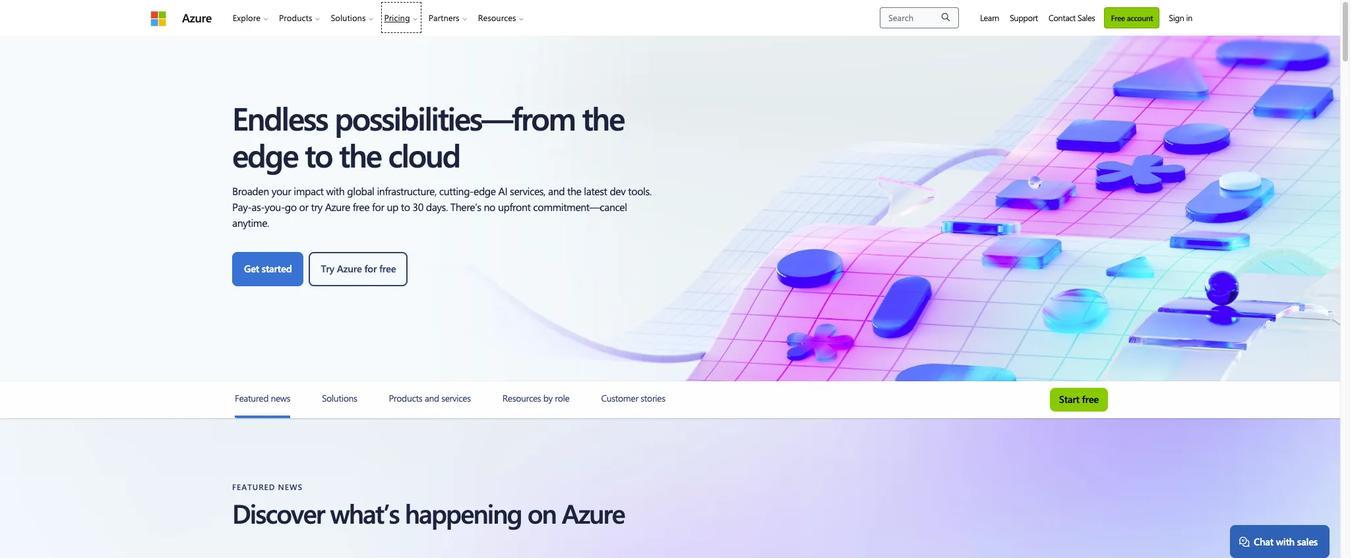 Task type: locate. For each thing, give the bounding box(es) containing it.
1 horizontal spatial free
[[1082, 392, 1099, 406]]

azure link
[[182, 10, 212, 25]]

get
[[244, 262, 259, 275]]

primary element
[[142, 0, 537, 35]]

0 vertical spatial azure
[[182, 10, 212, 25]]

resources
[[478, 12, 516, 23]]

free account link
[[1104, 7, 1160, 28]]

sign
[[1169, 12, 1184, 23]]

explore button
[[227, 0, 274, 35]]

free
[[379, 262, 396, 275], [1082, 392, 1099, 406]]

azure left the explore
[[182, 10, 212, 25]]

hero banner image image
[[0, 36, 1340, 381]]

learn
[[980, 12, 999, 23]]

partners button
[[423, 0, 473, 35]]

to
[[305, 133, 332, 175]]

partners
[[428, 12, 459, 23]]

try
[[321, 262, 334, 275]]

start
[[1059, 392, 1080, 406]]

0 horizontal spatial azure
[[182, 10, 212, 25]]

0 horizontal spatial free
[[379, 262, 396, 275]]

possibilities—from
[[335, 96, 575, 139]]

1 vertical spatial azure
[[337, 262, 362, 275]]

the
[[582, 96, 624, 139], [339, 133, 381, 175]]

products
[[279, 12, 312, 23]]

azure left for
[[337, 262, 362, 275]]

free right start
[[1082, 392, 1099, 406]]

products button
[[274, 0, 325, 35]]

sales
[[1297, 535, 1318, 548]]

try azure for free button
[[309, 252, 408, 286]]

1 horizontal spatial the
[[582, 96, 624, 139]]

contact
[[1048, 12, 1076, 23]]

edge
[[232, 133, 298, 175]]

free right for
[[379, 262, 396, 275]]

try azure for free
[[321, 262, 396, 275]]

chat with sales
[[1254, 535, 1318, 548]]

1 horizontal spatial azure
[[337, 262, 362, 275]]

chat
[[1254, 535, 1274, 548]]

azure
[[182, 10, 212, 25], [337, 262, 362, 275]]

contact sales
[[1048, 12, 1095, 23]]

explore
[[233, 12, 261, 23]]

get started
[[244, 262, 292, 275]]

in
[[1186, 12, 1193, 23]]

cloud
[[388, 133, 460, 175]]

chat with sales button
[[1230, 525, 1330, 558]]

0 vertical spatial free
[[379, 262, 396, 275]]

azure inside primary "element"
[[182, 10, 212, 25]]

1 vertical spatial free
[[1082, 392, 1099, 406]]

free
[[1111, 12, 1125, 23]]



Task type: describe. For each thing, give the bounding box(es) containing it.
started
[[262, 262, 292, 275]]

azure inside button
[[337, 262, 362, 275]]

sales
[[1078, 12, 1095, 23]]

contact sales link
[[1043, 0, 1100, 35]]

endless
[[232, 96, 327, 139]]

support
[[1010, 12, 1038, 23]]

start free
[[1059, 392, 1099, 406]]

with
[[1276, 535, 1295, 548]]

learn link
[[975, 0, 1004, 35]]

pricing
[[384, 12, 410, 23]]

Search azure.com text field
[[880, 7, 959, 28]]

free account
[[1111, 12, 1153, 23]]

solutions
[[331, 12, 366, 23]]

solutions button
[[325, 0, 379, 35]]

resources button
[[473, 0, 529, 35]]

for
[[364, 262, 377, 275]]

0 horizontal spatial the
[[339, 133, 381, 175]]

start free button
[[1050, 388, 1108, 412]]

support link
[[1004, 0, 1043, 35]]

Global search field
[[880, 7, 959, 28]]

sign in
[[1169, 12, 1193, 23]]

account
[[1127, 12, 1153, 23]]

sign in link
[[1164, 0, 1198, 35]]

featured news image
[[235, 416, 290, 418]]

endless possibilities—from the edge to the cloud
[[232, 96, 624, 175]]

pricing button
[[379, 0, 423, 35]]

get started button
[[232, 252, 304, 286]]



